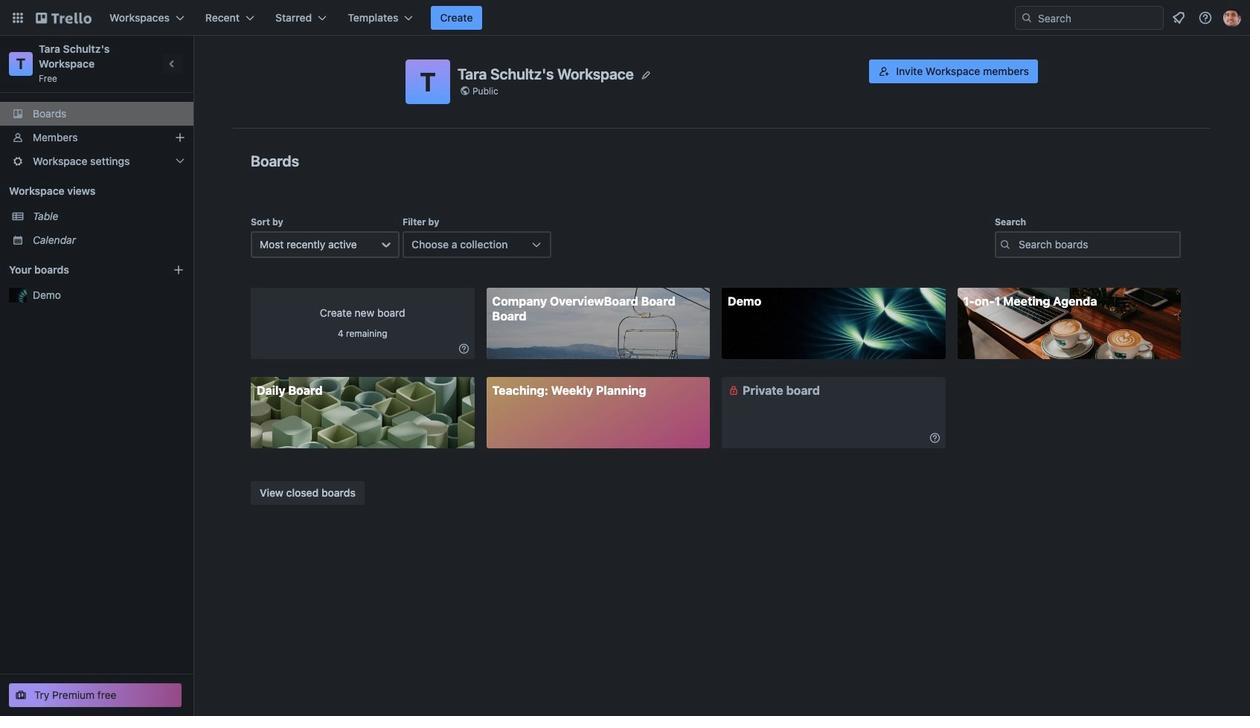 Task type: vqa. For each thing, say whether or not it's contained in the screenshot.
Your boards with 6 items Element
no



Task type: describe. For each thing, give the bounding box(es) containing it.
search image
[[1021, 12, 1033, 24]]

primary element
[[0, 0, 1251, 36]]

1 vertical spatial sm image
[[727, 383, 741, 398]]



Task type: locate. For each thing, give the bounding box(es) containing it.
0 horizontal spatial sm image
[[457, 342, 472, 357]]

Search field
[[1015, 6, 1164, 30]]

1 horizontal spatial sm image
[[727, 383, 741, 398]]

james peterson (jamespeterson93) image
[[1224, 9, 1242, 27]]

workspace navigation collapse icon image
[[162, 54, 183, 74]]

sm image
[[457, 342, 472, 357], [727, 383, 741, 398]]

0 vertical spatial sm image
[[457, 342, 472, 357]]

open information menu image
[[1199, 10, 1213, 25]]

0 notifications image
[[1170, 9, 1188, 27]]

Search boards text field
[[995, 232, 1181, 258]]

your boards with 1 items element
[[9, 261, 150, 279]]

sm image
[[928, 431, 943, 446]]

back to home image
[[36, 6, 92, 30]]

add board image
[[173, 264, 185, 276]]



